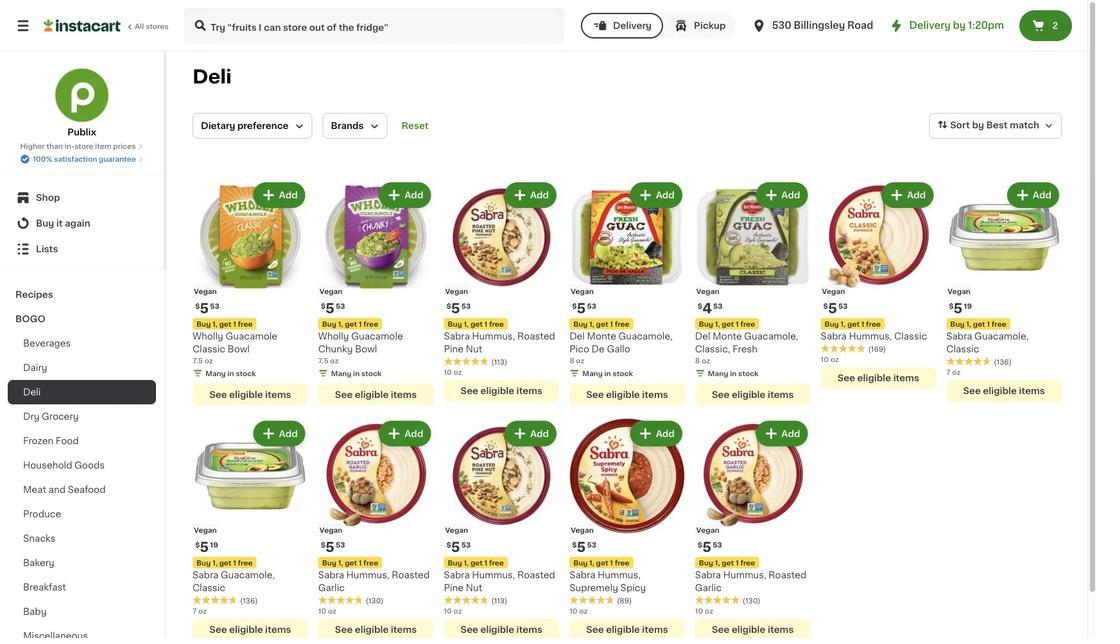 Task type: describe. For each thing, give the bounding box(es) containing it.
lists link
[[8, 236, 156, 262]]

0 horizontal spatial (136)
[[240, 597, 258, 604]]

pico
[[570, 345, 589, 354]]

bowl for chunky
[[355, 345, 377, 354]]

bogo link
[[8, 307, 156, 331]]

buy it again
[[36, 219, 90, 228]]

sort by
[[950, 121, 984, 130]]

0 vertical spatial deli
[[193, 68, 232, 86]]

0 vertical spatial 7
[[946, 369, 951, 376]]

stores
[[146, 23, 169, 30]]

beverages
[[23, 339, 71, 348]]

0 vertical spatial (136)
[[994, 359, 1012, 366]]

breakfast link
[[8, 575, 156, 600]]

100% satisfaction guarantee button
[[20, 152, 144, 164]]

by for delivery
[[953, 21, 966, 30]]

dietary
[[201, 121, 235, 130]]

guacamole, inside del monte guacamole, pico de gallo 8 oz
[[619, 332, 673, 341]]

many for del monte guacamole, pico de gallo
[[582, 370, 603, 377]]

Best match Sort by field
[[929, 113, 1062, 139]]

deli link
[[8, 380, 156, 404]]

1 horizontal spatial $ 5 19
[[949, 302, 972, 315]]

530 billingsley road
[[772, 21, 873, 30]]

0 horizontal spatial 19
[[210, 541, 218, 548]]

reset button
[[398, 113, 433, 139]]

many for wholly guacamole classic bowl
[[205, 370, 226, 377]]

dairy
[[23, 363, 47, 372]]

classic,
[[695, 345, 730, 354]]

higher than in-store item prices link
[[20, 141, 143, 152]]

2 pine from the top
[[444, 583, 464, 592]]

1 sabra hummus, roasted garlic from the left
[[318, 570, 430, 592]]

baby link
[[8, 600, 156, 624]]

sort
[[950, 121, 970, 130]]

reset
[[402, 121, 429, 130]]

sabra inside "sabra hummus, supremely spicy"
[[570, 570, 595, 579]]

bakery link
[[8, 551, 156, 575]]

many in stock for del monte guacamole, classic, fresh
[[708, 370, 759, 377]]

oz inside del monte guacamole, classic, fresh 8 oz
[[702, 357, 710, 364]]

publix logo image
[[54, 67, 110, 123]]

guarantee
[[99, 156, 136, 163]]

2 sabra hummus, roasted garlic from the left
[[695, 570, 807, 592]]

recipes
[[15, 290, 53, 299]]

item
[[95, 143, 111, 150]]

satisfaction
[[54, 156, 97, 163]]

sabra hummus, classic
[[821, 332, 927, 341]]

grocery
[[42, 412, 79, 421]]

2
[[1052, 21, 1058, 30]]

all stores
[[135, 23, 169, 30]]

seafood
[[68, 485, 106, 494]]

oz inside wholly guacamole classic bowl 7.5 oz
[[205, 357, 213, 364]]

bakery
[[23, 559, 54, 567]]

product group containing 4
[[695, 180, 811, 406]]

Search field
[[185, 9, 563, 42]]

household goods link
[[8, 453, 156, 478]]

meat and seafood link
[[8, 478, 156, 502]]

0 horizontal spatial sabra guacamole, classic
[[193, 570, 275, 592]]

in for del monte guacamole, pico de gallo
[[604, 370, 611, 377]]

(169)
[[868, 346, 886, 353]]

road
[[847, 21, 873, 30]]

53 inside $ 4 53
[[713, 303, 723, 310]]

service type group
[[581, 13, 736, 39]]

meat and seafood
[[23, 485, 106, 494]]

dry
[[23, 412, 39, 421]]

breakfast
[[23, 583, 66, 592]]

many for wholly guacamole chunky bowl
[[331, 370, 351, 377]]

it
[[56, 219, 63, 228]]

(89)
[[617, 597, 632, 604]]

del monte guacamole, pico de gallo 8 oz
[[570, 332, 673, 364]]

billingsley
[[794, 21, 845, 30]]

dietary preference button
[[193, 113, 312, 139]]

delivery by 1:20pm
[[909, 21, 1004, 30]]

$ 4 53
[[698, 302, 723, 315]]

guacamole for wholly guacamole chunky bowl
[[351, 332, 403, 341]]

100%
[[33, 156, 52, 163]]

prices
[[113, 143, 136, 150]]

2 button
[[1019, 10, 1072, 41]]

0 horizontal spatial $ 5 19
[[195, 540, 218, 554]]

1:20pm
[[968, 21, 1004, 30]]

preference
[[237, 121, 289, 130]]

shop link
[[8, 185, 156, 211]]

best
[[986, 121, 1008, 130]]

classic inside wholly guacamole classic bowl 7.5 oz
[[193, 345, 225, 354]]

530 billingsley road button
[[752, 8, 873, 44]]

buy it again link
[[8, 211, 156, 236]]

all stores link
[[44, 8, 169, 44]]

del for 4
[[695, 332, 710, 341]]

baby
[[23, 607, 47, 616]]

snacks link
[[8, 526, 156, 551]]

7.5 for classic
[[193, 357, 203, 364]]

1 (113) from the top
[[491, 359, 507, 366]]

snacks
[[23, 534, 56, 543]]

publix
[[68, 128, 96, 137]]

again
[[65, 219, 90, 228]]

dry grocery link
[[8, 404, 156, 429]]

frozen food
[[23, 437, 79, 446]]

de
[[592, 345, 605, 354]]

supremely
[[570, 583, 618, 592]]

1 (130) from the left
[[366, 597, 384, 604]]

meat
[[23, 485, 46, 494]]

0 horizontal spatial 7 oz
[[193, 608, 207, 615]]



Task type: vqa. For each thing, say whether or not it's contained in the screenshot.


Task type: locate. For each thing, give the bounding box(es) containing it.
many down wholly guacamole classic bowl 7.5 oz
[[205, 370, 226, 377]]

many down classic,
[[708, 370, 728, 377]]

0 horizontal spatial garlic
[[318, 583, 345, 592]]

1 vertical spatial (136)
[[240, 597, 258, 604]]

2 del from the left
[[695, 332, 710, 341]]

deli up dietary on the top of page
[[193, 68, 232, 86]]

than
[[46, 143, 63, 150]]

in-
[[65, 143, 74, 150]]

0 horizontal spatial by
[[953, 21, 966, 30]]

0 horizontal spatial 8
[[570, 357, 574, 364]]

monte
[[587, 332, 616, 341], [713, 332, 742, 341]]

vegan
[[194, 288, 217, 295], [320, 288, 342, 295], [571, 288, 594, 295], [822, 288, 845, 295], [445, 288, 468, 295], [696, 288, 719, 295], [948, 288, 971, 295], [194, 526, 217, 533], [320, 526, 342, 533], [571, 526, 594, 533], [445, 526, 468, 533], [696, 526, 719, 533]]

many in stock down fresh
[[708, 370, 759, 377]]

sabra hummus, roasted garlic
[[318, 570, 430, 592], [695, 570, 807, 592]]

1 vertical spatial 7 oz
[[193, 608, 207, 615]]

by inside field
[[972, 121, 984, 130]]

del inside del monte guacamole, pico de gallo 8 oz
[[570, 332, 585, 341]]

1 nut from the top
[[466, 345, 482, 354]]

sabra guacamole, classic
[[946, 332, 1029, 354], [193, 570, 275, 592]]

8 down pico on the bottom right of page
[[570, 357, 574, 364]]

1 many in stock from the left
[[205, 370, 256, 377]]

goods
[[75, 461, 105, 470]]

1 garlic from the left
[[318, 583, 345, 592]]

1 vertical spatial 19
[[210, 541, 218, 548]]

higher
[[20, 143, 45, 150]]

8 down classic,
[[695, 357, 700, 364]]

1 vertical spatial 7
[[193, 608, 197, 615]]

del up classic,
[[695, 332, 710, 341]]

1 horizontal spatial sabra guacamole, classic
[[946, 332, 1029, 354]]

1 vertical spatial sabra hummus, roasted pine nut
[[444, 570, 555, 592]]

produce
[[23, 510, 61, 519]]

1 horizontal spatial del
[[695, 332, 710, 341]]

all
[[135, 23, 144, 30]]

deli
[[193, 68, 232, 86], [23, 388, 41, 397]]

guacamole for wholly guacamole classic bowl
[[226, 332, 277, 341]]

many for del monte guacamole, classic, fresh
[[708, 370, 728, 377]]

3 in from the left
[[604, 370, 611, 377]]

oz
[[831, 356, 839, 363], [205, 357, 213, 364], [330, 357, 339, 364], [576, 357, 584, 364], [702, 357, 710, 364], [454, 369, 462, 376], [952, 369, 961, 376], [198, 608, 207, 615], [328, 608, 336, 615], [579, 608, 588, 615], [454, 608, 462, 615], [705, 608, 713, 615]]

deli up dry
[[23, 388, 41, 397]]

brands button
[[323, 113, 387, 139]]

1 horizontal spatial 7.5
[[318, 357, 328, 364]]

2 stock from the left
[[361, 370, 382, 377]]

gallo
[[607, 345, 630, 354]]

sabra hummus, roasted pine nut
[[444, 332, 555, 354], [444, 570, 555, 592]]

7.5
[[193, 357, 203, 364], [318, 357, 328, 364]]

1 horizontal spatial 7
[[946, 369, 951, 376]]

higher than in-store item prices
[[20, 143, 136, 150]]

pickup button
[[663, 13, 736, 39]]

2 8 from the left
[[695, 357, 700, 364]]

many in stock down de
[[582, 370, 633, 377]]

add button
[[255, 184, 304, 207], [380, 184, 430, 207], [506, 184, 555, 207], [631, 184, 681, 207], [757, 184, 807, 207], [883, 184, 932, 207], [1008, 184, 1058, 207], [255, 422, 304, 445], [380, 422, 430, 445], [506, 422, 555, 445], [631, 422, 681, 445], [757, 422, 807, 445]]

in down wholly guacamole classic bowl 7.5 oz
[[227, 370, 234, 377]]

1 horizontal spatial bowl
[[355, 345, 377, 354]]

in
[[227, 370, 234, 377], [353, 370, 360, 377], [604, 370, 611, 377], [730, 370, 737, 377]]

bowl inside wholly guacamole chunky bowl 7.5 oz
[[355, 345, 377, 354]]

many in stock for del monte guacamole, pico de gallo
[[582, 370, 633, 377]]

4 many in stock from the left
[[708, 370, 759, 377]]

1 monte from the left
[[587, 332, 616, 341]]

wholly for wholly guacamole classic bowl
[[193, 332, 223, 341]]

0 horizontal spatial 7.5
[[193, 357, 203, 364]]

many in stock down wholly guacamole classic bowl 7.5 oz
[[205, 370, 256, 377]]

1 horizontal spatial monte
[[713, 332, 742, 341]]

wholly inside wholly guacamole classic bowl 7.5 oz
[[193, 332, 223, 341]]

1 vertical spatial sabra guacamole, classic
[[193, 570, 275, 592]]

sabra hummus, supremely spicy
[[570, 570, 646, 592]]

by for sort
[[972, 121, 984, 130]]

1 vertical spatial pine
[[444, 583, 464, 592]]

recipes link
[[8, 282, 156, 307]]

beverages link
[[8, 331, 156, 356]]

1 vertical spatial nut
[[466, 583, 482, 592]]

0 vertical spatial 7 oz
[[946, 369, 961, 376]]

1 vertical spatial (113)
[[491, 597, 507, 604]]

2 (130) from the left
[[743, 597, 761, 604]]

food
[[56, 437, 79, 446]]

by left 1:20pm on the top
[[953, 21, 966, 30]]

in for wholly guacamole classic bowl
[[227, 370, 234, 377]]

chunky
[[318, 345, 353, 354]]

2 7.5 from the left
[[318, 357, 328, 364]]

guacamole inside wholly guacamole classic bowl 7.5 oz
[[226, 332, 277, 341]]

delivery for delivery by 1:20pm
[[909, 21, 951, 30]]

monte up classic,
[[713, 332, 742, 341]]

many in stock down wholly guacamole chunky bowl 7.5 oz
[[331, 370, 382, 377]]

many down de
[[582, 370, 603, 377]]

$ 5 53
[[195, 302, 219, 315], [321, 302, 345, 315], [572, 302, 596, 315], [823, 302, 848, 315], [446, 302, 471, 315], [321, 540, 345, 554], [572, 540, 596, 554], [446, 540, 471, 554], [698, 540, 722, 554]]

produce link
[[8, 502, 156, 526]]

1 in from the left
[[227, 370, 234, 377]]

stock for del monte guacamole, classic, fresh
[[738, 370, 759, 377]]

2 wholly from the left
[[318, 332, 349, 341]]

guacamole
[[226, 332, 277, 341], [351, 332, 403, 341]]

8
[[570, 357, 574, 364], [695, 357, 700, 364]]

2 garlic from the left
[[695, 583, 722, 592]]

pine
[[444, 345, 464, 354], [444, 583, 464, 592]]

7.5 inside wholly guacamole chunky bowl 7.5 oz
[[318, 357, 328, 364]]

roasted
[[517, 332, 555, 341], [392, 570, 430, 579], [517, 570, 555, 579], [769, 570, 807, 579]]

2 nut from the top
[[466, 583, 482, 592]]

2 guacamole from the left
[[351, 332, 403, 341]]

pickup
[[694, 21, 726, 30]]

None search field
[[184, 8, 564, 44]]

spicy
[[621, 583, 646, 592]]

del inside del monte guacamole, classic, fresh 8 oz
[[695, 332, 710, 341]]

1 7.5 from the left
[[193, 357, 203, 364]]

del for 5
[[570, 332, 585, 341]]

delivery inside button
[[613, 21, 652, 30]]

oz inside del monte guacamole, pico de gallo 8 oz
[[576, 357, 584, 364]]

1 8 from the left
[[570, 357, 574, 364]]

3 stock from the left
[[613, 370, 633, 377]]

see
[[838, 374, 855, 383], [461, 387, 478, 396], [963, 387, 981, 396], [209, 390, 227, 399], [335, 390, 353, 399], [586, 390, 604, 399], [712, 390, 730, 399], [209, 625, 227, 634], [335, 625, 353, 634], [586, 625, 604, 634], [461, 625, 478, 634], [712, 625, 730, 634]]

5
[[200, 302, 209, 315], [326, 302, 334, 315], [577, 302, 586, 315], [828, 302, 837, 315], [451, 302, 460, 315], [954, 302, 963, 315], [200, 540, 209, 554], [326, 540, 334, 554], [577, 540, 586, 554], [451, 540, 460, 554], [702, 540, 711, 554]]

1 horizontal spatial (130)
[[743, 597, 761, 604]]

get
[[219, 320, 231, 328], [345, 320, 357, 328], [596, 320, 608, 328], [847, 320, 860, 328], [470, 320, 483, 328], [722, 320, 734, 328], [973, 320, 985, 328], [219, 559, 231, 566], [345, 559, 357, 566], [596, 559, 608, 566], [470, 559, 483, 566], [722, 559, 734, 566]]

many in stock for wholly guacamole classic bowl
[[205, 370, 256, 377]]

8 inside del monte guacamole, classic, fresh 8 oz
[[695, 357, 700, 364]]

in down wholly guacamole chunky bowl 7.5 oz
[[353, 370, 360, 377]]

1 vertical spatial deli
[[23, 388, 41, 397]]

stock down wholly guacamole classic bowl 7.5 oz
[[236, 370, 256, 377]]

0 horizontal spatial wholly
[[193, 332, 223, 341]]

many
[[205, 370, 226, 377], [331, 370, 351, 377], [582, 370, 603, 377], [708, 370, 728, 377]]

monte inside del monte guacamole, classic, fresh 8 oz
[[713, 332, 742, 341]]

4 many from the left
[[708, 370, 728, 377]]

1 horizontal spatial 7 oz
[[946, 369, 961, 376]]

0 horizontal spatial guacamole
[[226, 332, 277, 341]]

in down fresh
[[730, 370, 737, 377]]

1 sabra hummus, roasted pine nut from the top
[[444, 332, 555, 354]]

0 horizontal spatial deli
[[23, 388, 41, 397]]

0 vertical spatial (113)
[[491, 359, 507, 366]]

2 many from the left
[[331, 370, 351, 377]]

see eligible items inside product group
[[712, 390, 794, 399]]

and
[[49, 485, 65, 494]]

4 stock from the left
[[738, 370, 759, 377]]

3 many in stock from the left
[[582, 370, 633, 377]]

1 horizontal spatial 19
[[964, 303, 972, 310]]

dry grocery
[[23, 412, 79, 421]]

0 horizontal spatial bowl
[[228, 345, 250, 354]]

oz inside wholly guacamole chunky bowl 7.5 oz
[[330, 357, 339, 364]]

8 inside del monte guacamole, pico de gallo 8 oz
[[570, 357, 574, 364]]

by right sort
[[972, 121, 984, 130]]

1 pine from the top
[[444, 345, 464, 354]]

7 oz
[[946, 369, 961, 376], [193, 608, 207, 615]]

1
[[233, 320, 236, 328], [359, 320, 362, 328], [610, 320, 613, 328], [861, 320, 864, 328], [484, 320, 487, 328], [736, 320, 739, 328], [987, 320, 990, 328], [233, 559, 236, 566], [359, 559, 362, 566], [610, 559, 613, 566], [484, 559, 487, 566], [736, 559, 739, 566]]

2 in from the left
[[353, 370, 360, 377]]

(113)
[[491, 359, 507, 366], [491, 597, 507, 604]]

4
[[702, 302, 712, 315]]

7
[[946, 369, 951, 376], [193, 608, 197, 615]]

bogo
[[15, 315, 45, 324]]

in for del monte guacamole, classic, fresh
[[730, 370, 737, 377]]

1 horizontal spatial by
[[972, 121, 984, 130]]

delivery button
[[581, 13, 663, 39]]

delivery by 1:20pm link
[[889, 18, 1004, 33]]

hummus, inside "sabra hummus, supremely spicy"
[[598, 570, 641, 579]]

stock for wholly guacamole chunky bowl
[[361, 370, 382, 377]]

1 vertical spatial by
[[972, 121, 984, 130]]

many in stock for wholly guacamole chunky bowl
[[331, 370, 382, 377]]

7.5 inside wholly guacamole classic bowl 7.5 oz
[[193, 357, 203, 364]]

delivery for delivery
[[613, 21, 652, 30]]

1 horizontal spatial 8
[[695, 357, 700, 364]]

0 horizontal spatial delivery
[[613, 21, 652, 30]]

1 stock from the left
[[236, 370, 256, 377]]

0 horizontal spatial (130)
[[366, 597, 384, 604]]

stock down fresh
[[738, 370, 759, 377]]

(136)
[[994, 359, 1012, 366], [240, 597, 258, 604]]

2 many in stock from the left
[[331, 370, 382, 377]]

sabra
[[821, 332, 847, 341], [444, 332, 470, 341], [946, 332, 972, 341], [193, 570, 218, 579], [318, 570, 344, 579], [570, 570, 595, 579], [444, 570, 470, 579], [695, 570, 721, 579]]

1 del from the left
[[570, 332, 585, 341]]

1 horizontal spatial guacamole
[[351, 332, 403, 341]]

monte inside del monte guacamole, pico de gallo 8 oz
[[587, 332, 616, 341]]

store
[[74, 143, 93, 150]]

wholly inside wholly guacamole chunky bowl 7.5 oz
[[318, 332, 349, 341]]

1,
[[212, 320, 217, 328], [338, 320, 343, 328], [589, 320, 594, 328], [841, 320, 846, 328], [464, 320, 469, 328], [715, 320, 720, 328], [966, 320, 971, 328], [212, 559, 217, 566], [338, 559, 343, 566], [589, 559, 594, 566], [464, 559, 469, 566], [715, 559, 720, 566]]

hummus,
[[849, 332, 892, 341], [472, 332, 515, 341], [346, 570, 389, 579], [598, 570, 641, 579], [472, 570, 515, 579], [723, 570, 766, 579]]

1 vertical spatial $ 5 19
[[195, 540, 218, 554]]

stock down wholly guacamole chunky bowl 7.5 oz
[[361, 370, 382, 377]]

$ inside $ 4 53
[[698, 303, 702, 310]]

wholly guacamole chunky bowl 7.5 oz
[[318, 332, 403, 364]]

fresh
[[733, 345, 758, 354]]

in down de
[[604, 370, 611, 377]]

many down chunky
[[331, 370, 351, 377]]

stock down gallo
[[613, 370, 633, 377]]

dairy link
[[8, 356, 156, 380]]

guacamole, inside del monte guacamole, classic, fresh 8 oz
[[744, 332, 798, 341]]

0 horizontal spatial sabra hummus, roasted garlic
[[318, 570, 430, 592]]

by
[[953, 21, 966, 30], [972, 121, 984, 130]]

nut
[[466, 345, 482, 354], [466, 583, 482, 592]]

del up pico on the bottom right of page
[[570, 332, 585, 341]]

0 horizontal spatial 7
[[193, 608, 197, 615]]

0 vertical spatial pine
[[444, 345, 464, 354]]

monte for 5
[[587, 332, 616, 341]]

1 bowl from the left
[[228, 345, 250, 354]]

0 horizontal spatial del
[[570, 332, 585, 341]]

0 vertical spatial 19
[[964, 303, 972, 310]]

free
[[238, 320, 253, 328], [363, 320, 378, 328], [615, 320, 630, 328], [866, 320, 881, 328], [489, 320, 504, 328], [740, 320, 755, 328], [992, 320, 1006, 328], [238, 559, 253, 566], [363, 559, 378, 566], [615, 559, 630, 566], [489, 559, 504, 566], [740, 559, 755, 566]]

household
[[23, 461, 72, 470]]

frozen food link
[[8, 429, 156, 453]]

2 (113) from the top
[[491, 597, 507, 604]]

0 vertical spatial $ 5 19
[[949, 302, 972, 315]]

2 monte from the left
[[713, 332, 742, 341]]

guacamole,
[[619, 332, 673, 341], [744, 332, 798, 341], [975, 332, 1029, 341], [221, 570, 275, 579]]

household goods
[[23, 461, 105, 470]]

7.5 for chunky
[[318, 357, 328, 364]]

10 oz
[[821, 356, 839, 363], [444, 369, 462, 376], [318, 608, 336, 615], [570, 608, 588, 615], [444, 608, 462, 615], [695, 608, 713, 615]]

del monte guacamole, classic, fresh 8 oz
[[695, 332, 798, 364]]

in for wholly guacamole chunky bowl
[[353, 370, 360, 377]]

match
[[1010, 121, 1039, 130]]

19
[[964, 303, 972, 310], [210, 541, 218, 548]]

wholly guacamole classic bowl 7.5 oz
[[193, 332, 277, 364]]

monte for 4
[[713, 332, 742, 341]]

dietary preference
[[201, 121, 289, 130]]

0 vertical spatial sabra guacamole, classic
[[946, 332, 1029, 354]]

0 horizontal spatial monte
[[587, 332, 616, 341]]

1 guacamole from the left
[[226, 332, 277, 341]]

1 wholly from the left
[[193, 332, 223, 341]]

1 horizontal spatial garlic
[[695, 583, 722, 592]]

1 horizontal spatial sabra hummus, roasted garlic
[[695, 570, 807, 592]]

bowl for classic
[[228, 345, 250, 354]]

wholly for wholly guacamole chunky bowl
[[318, 332, 349, 341]]

$
[[195, 302, 200, 310], [321, 302, 326, 310], [572, 302, 577, 310], [823, 302, 828, 310], [446, 303, 451, 310], [698, 303, 702, 310], [949, 303, 954, 310], [195, 541, 200, 548], [321, 541, 326, 548], [572, 541, 577, 548], [446, 541, 451, 548], [698, 541, 702, 548]]

vegan inside product group
[[696, 288, 719, 295]]

1 horizontal spatial deli
[[193, 68, 232, 86]]

monte up de
[[587, 332, 616, 341]]

lists
[[36, 245, 58, 254]]

1 horizontal spatial wholly
[[318, 332, 349, 341]]

guacamole inside wholly guacamole chunky bowl 7.5 oz
[[351, 332, 403, 341]]

0 vertical spatial nut
[[466, 345, 482, 354]]

2 sabra hummus, roasted pine nut from the top
[[444, 570, 555, 592]]

1 many from the left
[[205, 370, 226, 377]]

publix link
[[54, 67, 110, 139]]

0 vertical spatial by
[[953, 21, 966, 30]]

product group
[[193, 180, 308, 406], [318, 180, 434, 406], [444, 180, 559, 402], [570, 180, 685, 406], [695, 180, 811, 406], [821, 180, 936, 389], [946, 180, 1062, 402], [193, 418, 308, 638], [318, 418, 434, 638], [444, 418, 559, 638], [570, 418, 685, 638], [695, 418, 811, 638]]

0 vertical spatial sabra hummus, roasted pine nut
[[444, 332, 555, 354]]

3 many from the left
[[582, 370, 603, 377]]

1 horizontal spatial (136)
[[994, 359, 1012, 366]]

stock for del monte guacamole, pico de gallo
[[613, 370, 633, 377]]

instacart logo image
[[44, 18, 121, 33]]

stock for wholly guacamole classic bowl
[[236, 370, 256, 377]]

bowl inside wholly guacamole classic bowl 7.5 oz
[[228, 345, 250, 354]]

1 horizontal spatial delivery
[[909, 21, 951, 30]]

4 in from the left
[[730, 370, 737, 377]]

bowl
[[228, 345, 250, 354], [355, 345, 377, 354]]

2 bowl from the left
[[355, 345, 377, 354]]

530
[[772, 21, 791, 30]]



